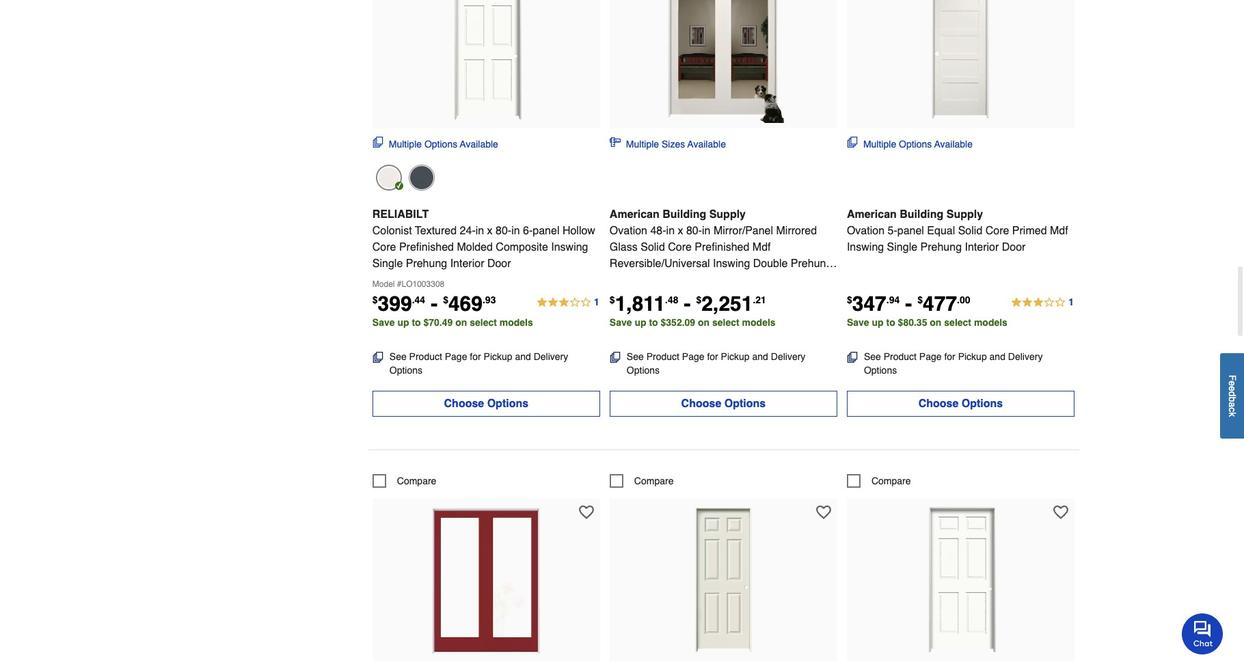 Task type: locate. For each thing, give the bounding box(es) containing it.
reversible/universal
[[610, 258, 710, 270]]

core left the primed
[[986, 225, 1009, 237]]

1 horizontal spatial choose options link
[[610, 391, 837, 417]]

1 horizontal spatial delivery
[[771, 352, 806, 362]]

choose options
[[444, 398, 529, 410], [681, 398, 766, 410], [919, 398, 1003, 410]]

2 horizontal spatial choose options link
[[847, 391, 1075, 417]]

1 horizontal spatial panel
[[897, 225, 924, 237]]

reliabilt shaker 48-in x 80-in 1-panel frosted glass solid core prefinished pine mdf universal inswing double prehung interior door image
[[411, 506, 562, 656]]

american up 48-
[[610, 209, 660, 221]]

product down $70.49
[[409, 352, 442, 362]]

2 x from the left
[[678, 225, 683, 237]]

1 x from the left
[[487, 225, 493, 237]]

1 vertical spatial door
[[487, 258, 511, 270]]

prehung inside reliabilt colonist textured 24-in x 80-in 6-panel hollow core prefinished molded composite inswing single prehung interior door
[[406, 258, 447, 270]]

core up reversible/universal
[[668, 241, 692, 254]]

inswing up 347
[[847, 241, 884, 254]]

glass
[[610, 241, 638, 254]]

supply inside american building supply ovation 48-in x 80-in mirror/panel mirrored glass solid core prefinished mdf reversible/universal inswing double prehung interior door
[[709, 209, 746, 221]]

2 horizontal spatial choose options
[[919, 398, 1003, 410]]

1 horizontal spatial multiple options available
[[863, 139, 973, 150]]

door down reversible/universal
[[647, 274, 671, 287]]

0 horizontal spatial multiple options available
[[389, 139, 498, 150]]

24-
[[460, 225, 476, 237]]

2 80- from the left
[[686, 225, 702, 237]]

1 horizontal spatial select
[[712, 317, 740, 328]]

save up to $70.49 on select models
[[372, 317, 533, 328]]

1 1 button from the left
[[536, 295, 600, 311]]

2 horizontal spatial to
[[886, 317, 895, 328]]

3 choose from the left
[[919, 398, 959, 410]]

3 save from the left
[[847, 317, 869, 328]]

mdf
[[1050, 225, 1068, 237], [753, 241, 771, 254]]

2 horizontal spatial choose
[[919, 398, 959, 410]]

chat invite button image
[[1182, 613, 1224, 655]]

1 up from the left
[[397, 317, 409, 328]]

3 multiple from the left
[[863, 139, 896, 150]]

f e e d b a c k
[[1227, 375, 1238, 417]]

1 horizontal spatial multiple
[[626, 139, 659, 150]]

0 horizontal spatial door
[[487, 258, 511, 270]]

ovation inside "american building supply ovation 5-panel equal solid core primed mdf inswing single prehung interior door"
[[847, 225, 885, 237]]

2 horizontal spatial see
[[864, 352, 881, 362]]

inswing inside reliabilt colonist textured 24-in x 80-in 6-panel hollow core prefinished molded composite inswing single prehung interior door
[[551, 241, 588, 254]]

on down 477
[[930, 317, 942, 328]]

american
[[610, 209, 660, 221], [847, 209, 897, 221]]

see product page for pickup and delivery options down save up to $352.09 on select models
[[627, 352, 806, 376]]

1 horizontal spatial product
[[646, 352, 679, 362]]

1 select from the left
[[470, 317, 497, 328]]

save up to $80.35 on select models
[[847, 317, 1008, 328]]

- right .48
[[684, 292, 691, 316]]

1 horizontal spatial american
[[847, 209, 897, 221]]

.94
[[887, 295, 900, 306]]

choose options for first choose options link from the right
[[919, 398, 1003, 410]]

0 vertical spatial door
[[1002, 241, 1026, 254]]

slate image
[[409, 165, 435, 191]]

3 for from the left
[[944, 352, 956, 362]]

to
[[412, 317, 421, 328], [649, 317, 658, 328], [886, 317, 895, 328]]

select down 2,251
[[712, 317, 740, 328]]

1 horizontal spatial on
[[698, 317, 710, 328]]

panel inside "american building supply ovation 5-panel equal solid core primed mdf inswing single prehung interior door"
[[897, 225, 924, 237]]

mdf right the primed
[[1050, 225, 1068, 237]]

- right .94
[[905, 292, 912, 316]]

3 stars image
[[536, 295, 600, 311], [1011, 295, 1075, 311]]

$70.49
[[423, 317, 453, 328]]

1 horizontal spatial see
[[627, 352, 644, 362]]

0 horizontal spatial available
[[460, 139, 498, 150]]

2 to from the left
[[649, 317, 658, 328]]

0 horizontal spatial x
[[487, 225, 493, 237]]

choose options for second choose options link from left
[[681, 398, 766, 410]]

2 page from the left
[[682, 352, 705, 362]]

save down 347
[[847, 317, 869, 328]]

single
[[887, 241, 918, 254], [372, 258, 403, 270]]

pickup down the 'save up to $80.35 on select models'
[[958, 352, 987, 362]]

3 available from the left
[[934, 139, 973, 150]]

3 page from the left
[[919, 352, 942, 362]]

1 choose from the left
[[444, 398, 484, 410]]

prefinished down the mirror/panel
[[695, 241, 750, 254]]

2 horizontal spatial delivery
[[1008, 352, 1043, 362]]

a
[[1227, 403, 1238, 408]]

interior up .00
[[965, 241, 999, 254]]

399
[[378, 292, 412, 316]]

x right 24-
[[487, 225, 493, 237]]

$ up save up to $352.09 on select models
[[696, 295, 702, 306]]

$ up save up to $70.49 on select models
[[443, 295, 448, 306]]

0 vertical spatial single
[[887, 241, 918, 254]]

single down 5-
[[887, 241, 918, 254]]

building
[[663, 209, 706, 221], [900, 209, 944, 221]]

0 horizontal spatial single
[[372, 258, 403, 270]]

0 horizontal spatial supply
[[709, 209, 746, 221]]

inswing down the hollow
[[551, 241, 588, 254]]

page
[[445, 352, 467, 362], [682, 352, 705, 362], [919, 352, 942, 362]]

up down 1,811
[[635, 317, 646, 328]]

1 horizontal spatial -
[[684, 292, 691, 316]]

2 horizontal spatial pickup
[[958, 352, 987, 362]]

ovation
[[610, 225, 647, 237], [847, 225, 885, 237]]

2 horizontal spatial interior
[[965, 241, 999, 254]]

compare inside the 1000469031 element
[[872, 476, 911, 487]]

reliabilt colonist textured 6-panel solid core prefinished molded composite inswing single prehung interior door image
[[886, 506, 1036, 656]]

2 multiple options available from the left
[[863, 139, 973, 150]]

347
[[852, 292, 887, 316]]

primed
[[1012, 225, 1047, 237]]

in up reversible/universal
[[666, 225, 675, 237]]

2 horizontal spatial compare
[[872, 476, 911, 487]]

e up b
[[1227, 387, 1238, 392]]

1 horizontal spatial ovation
[[847, 225, 885, 237]]

prehung down mirrored
[[791, 258, 832, 270]]

1 prefinished from the left
[[399, 241, 454, 254]]

0 horizontal spatial pickup
[[484, 352, 512, 362]]

3 models from the left
[[974, 317, 1008, 328]]

ovation up glass
[[610, 225, 647, 237]]

1 horizontal spatial 80-
[[686, 225, 702, 237]]

product down $80.35
[[884, 352, 917, 362]]

0 horizontal spatial choose
[[444, 398, 484, 410]]

0 horizontal spatial 1 button
[[536, 295, 600, 311]]

1 horizontal spatial multiple options available link
[[847, 137, 973, 151]]

1 horizontal spatial 1 button
[[1011, 295, 1075, 311]]

1 choose options link from the left
[[372, 391, 600, 417]]

1 horizontal spatial x
[[678, 225, 683, 237]]

1 horizontal spatial for
[[707, 352, 718, 362]]

interior down molded
[[450, 258, 484, 270]]

1 horizontal spatial save
[[610, 317, 632, 328]]

.93
[[483, 295, 496, 306]]

0 horizontal spatial american
[[610, 209, 660, 221]]

1,811
[[615, 292, 665, 316]]

multiple options available
[[389, 139, 498, 150], [863, 139, 973, 150]]

door down composite
[[487, 258, 511, 270]]

0 horizontal spatial -
[[431, 292, 438, 316]]

e
[[1227, 381, 1238, 387], [1227, 387, 1238, 392]]

prehung
[[921, 241, 962, 254], [406, 258, 447, 270], [791, 258, 832, 270]]

$352.09
[[661, 317, 695, 328]]

1 supply from the left
[[709, 209, 746, 221]]

core
[[986, 225, 1009, 237], [372, 241, 396, 254], [668, 241, 692, 254]]

page down save up to $352.09 on select models
[[682, 352, 705, 362]]

on down the '$1,811.48-$2,251.21' element
[[698, 317, 710, 328]]

4 in from the left
[[702, 225, 711, 237]]

up down 347
[[872, 317, 884, 328]]

mdf inside "american building supply ovation 5-panel equal solid core primed mdf inswing single prehung interior door"
[[1050, 225, 1068, 237]]

2 panel from the left
[[897, 225, 924, 237]]

select
[[470, 317, 497, 328], [712, 317, 740, 328], [944, 317, 971, 328]]

0 horizontal spatial interior
[[450, 258, 484, 270]]

prefinished
[[399, 241, 454, 254], [695, 241, 750, 254]]

save
[[372, 317, 395, 328], [610, 317, 632, 328], [847, 317, 869, 328]]

1 choose options from the left
[[444, 398, 529, 410]]

solid inside american building supply ovation 48-in x 80-in mirror/panel mirrored glass solid core prefinished mdf reversible/universal inswing double prehung interior door
[[641, 241, 665, 254]]

options
[[424, 139, 457, 150], [899, 139, 932, 150], [390, 365, 423, 376], [627, 365, 660, 376], [864, 365, 897, 376], [487, 398, 529, 410], [724, 398, 766, 410], [962, 398, 1003, 410]]

2 ovation from the left
[[847, 225, 885, 237]]

equal
[[927, 225, 955, 237]]

0 horizontal spatial ovation
[[610, 225, 647, 237]]

supply
[[709, 209, 746, 221], [947, 209, 983, 221]]

to for 347
[[886, 317, 895, 328]]

inswing
[[551, 241, 588, 254], [847, 241, 884, 254], [713, 258, 750, 270]]

solid down 48-
[[641, 241, 665, 254]]

sizes
[[662, 139, 685, 150]]

3 choose options from the left
[[919, 398, 1003, 410]]

solid inside "american building supply ovation 5-panel equal solid core primed mdf inswing single prehung interior door"
[[958, 225, 983, 237]]

$
[[372, 295, 378, 306], [443, 295, 448, 306], [610, 295, 615, 306], [696, 295, 702, 306], [847, 295, 852, 306], [918, 295, 923, 306]]

reliabilt colonist textured 6-panel hollow core primed molded composite inswing single prehung interior door image
[[648, 506, 799, 656]]

door down the primed
[[1002, 241, 1026, 254]]

supply inside "american building supply ovation 5-panel equal solid core primed mdf inswing single prehung interior door"
[[947, 209, 983, 221]]

1 to from the left
[[412, 317, 421, 328]]

1 horizontal spatial prehung
[[791, 258, 832, 270]]

0 vertical spatial mdf
[[1050, 225, 1068, 237]]

2 building from the left
[[900, 209, 944, 221]]

1 horizontal spatial available
[[688, 139, 726, 150]]

multiple for the multiple sizes available link
[[626, 139, 659, 150]]

1 80- from the left
[[496, 225, 511, 237]]

0 horizontal spatial inswing
[[551, 241, 588, 254]]

choose options link
[[372, 391, 600, 417], [610, 391, 837, 417], [847, 391, 1075, 417]]

80- left 6-
[[496, 225, 511, 237]]

0 horizontal spatial save
[[372, 317, 395, 328]]

0 horizontal spatial to
[[412, 317, 421, 328]]

2 choose options link from the left
[[610, 391, 837, 417]]

models for 399
[[500, 317, 533, 328]]

1 save from the left
[[372, 317, 395, 328]]

single up model
[[372, 258, 403, 270]]

1 horizontal spatial single
[[887, 241, 918, 254]]

panel left equal
[[897, 225, 924, 237]]

4 $ from the left
[[696, 295, 702, 306]]

panel up composite
[[533, 225, 560, 237]]

1 vertical spatial mdf
[[753, 241, 771, 254]]

and
[[515, 352, 531, 362], [752, 352, 768, 362], [990, 352, 1006, 362]]

american building supply ovation 48-in x 80-in mirror/panel mirrored glass solid core prefinished mdf reversible/universal inswing double prehung interior door
[[610, 209, 832, 287]]

1 $ from the left
[[372, 295, 378, 306]]

$ down glass
[[610, 295, 615, 306]]

1 horizontal spatial core
[[668, 241, 692, 254]]

2 1 button from the left
[[1011, 295, 1075, 311]]

single inside "american building supply ovation 5-panel equal solid core primed mdf inswing single prehung interior door"
[[887, 241, 918, 254]]

multiple
[[389, 139, 422, 150], [626, 139, 659, 150], [863, 139, 896, 150]]

american building supply ovation 5-panel equal solid core primed mdf inswing single prehung interior door image
[[886, 0, 1036, 123]]

1 3 stars image from the left
[[536, 295, 600, 311]]

80- inside american building supply ovation 48-in x 80-in mirror/panel mirrored glass solid core prefinished mdf reversible/universal inswing double prehung interior door
[[686, 225, 702, 237]]

1 horizontal spatial models
[[742, 317, 776, 328]]

1 american from the left
[[610, 209, 660, 221]]

k
[[1227, 413, 1238, 417]]

$ left .94
[[847, 295, 852, 306]]

1 horizontal spatial building
[[900, 209, 944, 221]]

0 horizontal spatial choose options link
[[372, 391, 600, 417]]

inswing down the mirror/panel
[[713, 258, 750, 270]]

- for 469
[[431, 292, 438, 316]]

available
[[460, 139, 498, 150], [688, 139, 726, 150], [934, 139, 973, 150]]

-
[[431, 292, 438, 316], [684, 292, 691, 316], [905, 292, 912, 316]]

model
[[372, 280, 395, 289]]

.44
[[412, 295, 425, 306]]

in left the mirror/panel
[[702, 225, 711, 237]]

3 - from the left
[[905, 292, 912, 316]]

0 horizontal spatial delivery
[[534, 352, 568, 362]]

see down 347
[[864, 352, 881, 362]]

2 select from the left
[[712, 317, 740, 328]]

2 horizontal spatial on
[[930, 317, 942, 328]]

0 horizontal spatial for
[[470, 352, 481, 362]]

1 horizontal spatial pickup
[[721, 352, 750, 362]]

e up d
[[1227, 381, 1238, 387]]

1 compare from the left
[[397, 476, 436, 487]]

0 vertical spatial interior
[[965, 241, 999, 254]]

see product page for pickup and delivery options
[[390, 352, 568, 376], [627, 352, 806, 376], [864, 352, 1043, 376]]

1 button
[[536, 295, 600, 311], [1011, 295, 1075, 311]]

compare inside 1002328332 element
[[397, 476, 436, 487]]

1 horizontal spatial inswing
[[713, 258, 750, 270]]

2 prefinished from the left
[[695, 241, 750, 254]]

heart outline image
[[579, 505, 594, 520]]

product
[[409, 352, 442, 362], [646, 352, 679, 362], [884, 352, 917, 362]]

select down .00
[[944, 317, 971, 328]]

single inside reliabilt colonist textured 24-in x 80-in 6-panel hollow core prefinished molded composite inswing single prehung interior door
[[372, 258, 403, 270]]

delivery
[[534, 352, 568, 362], [771, 352, 806, 362], [1008, 352, 1043, 362]]

prehung inside "american building supply ovation 5-panel equal solid core primed mdf inswing single prehung interior door"
[[921, 241, 962, 254]]

80- inside reliabilt colonist textured 24-in x 80-in 6-panel hollow core prefinished molded composite inswing single prehung interior door
[[496, 225, 511, 237]]

multiple sizes available link
[[610, 137, 726, 151]]

1 ovation from the left
[[610, 225, 647, 237]]

1 horizontal spatial door
[[647, 274, 671, 287]]

american inside "american building supply ovation 5-panel equal solid core primed mdf inswing single prehung interior door"
[[847, 209, 897, 221]]

pickup
[[484, 352, 512, 362], [721, 352, 750, 362], [958, 352, 987, 362]]

0 horizontal spatial core
[[372, 241, 396, 254]]

multiple options available link
[[372, 137, 498, 151], [847, 137, 973, 151]]

2 horizontal spatial product
[[884, 352, 917, 362]]

$ down model
[[372, 295, 378, 306]]

1 multiple options available from the left
[[389, 139, 498, 150]]

1 available from the left
[[460, 139, 498, 150]]

building inside "american building supply ovation 5-panel equal solid core primed mdf inswing single prehung interior door"
[[900, 209, 944, 221]]

panel
[[533, 225, 560, 237], [897, 225, 924, 237]]

3 compare from the left
[[872, 476, 911, 487]]

in
[[476, 225, 484, 237], [511, 225, 520, 237], [666, 225, 675, 237], [702, 225, 711, 237]]

2 horizontal spatial core
[[986, 225, 1009, 237]]

3 select from the left
[[944, 317, 971, 328]]

2 product from the left
[[646, 352, 679, 362]]

mdf inside american building supply ovation 48-in x 80-in mirror/panel mirrored glass solid core prefinished mdf reversible/universal inswing double prehung interior door
[[753, 241, 771, 254]]

0 horizontal spatial solid
[[641, 241, 665, 254]]

to left $70.49
[[412, 317, 421, 328]]

0 horizontal spatial on
[[455, 317, 467, 328]]

1 multiple from the left
[[389, 139, 422, 150]]

3 up from the left
[[872, 317, 884, 328]]

x inside american building supply ovation 48-in x 80-in mirror/panel mirrored glass solid core prefinished mdf reversible/universal inswing double prehung interior door
[[678, 225, 683, 237]]

1 - from the left
[[431, 292, 438, 316]]

0 horizontal spatial multiple
[[389, 139, 422, 150]]

80- right 48-
[[686, 225, 702, 237]]

0 horizontal spatial choose options
[[444, 398, 529, 410]]

1 vertical spatial single
[[372, 258, 403, 270]]

supply up the mirror/panel
[[709, 209, 746, 221]]

3 choose options link from the left
[[847, 391, 1075, 417]]

mdf up double
[[753, 241, 771, 254]]

2 compare from the left
[[634, 476, 674, 487]]

2 horizontal spatial prehung
[[921, 241, 962, 254]]

model # lo1003308
[[372, 280, 445, 289]]

compare
[[397, 476, 436, 487], [634, 476, 674, 487], [872, 476, 911, 487]]

3 to from the left
[[886, 317, 895, 328]]

0 horizontal spatial panel
[[533, 225, 560, 237]]

2 $ from the left
[[443, 295, 448, 306]]

0 horizontal spatial 1
[[594, 297, 599, 308]]

save for 347
[[847, 317, 869, 328]]

0 horizontal spatial 3 stars image
[[536, 295, 600, 311]]

2 horizontal spatial up
[[872, 317, 884, 328]]

1 horizontal spatial up
[[635, 317, 646, 328]]

panel inside reliabilt colonist textured 24-in x 80-in 6-panel hollow core prefinished molded composite inswing single prehung interior door
[[533, 225, 560, 237]]

1 horizontal spatial 3 stars image
[[1011, 295, 1075, 311]]

1
[[594, 297, 599, 308], [1069, 297, 1074, 308]]

compare inside 1000465889 element
[[634, 476, 674, 487]]

up
[[397, 317, 409, 328], [635, 317, 646, 328], [872, 317, 884, 328]]

0 horizontal spatial 80-
[[496, 225, 511, 237]]

0 horizontal spatial multiple options available link
[[372, 137, 498, 151]]

core inside reliabilt colonist textured 24-in x 80-in 6-panel hollow core prefinished molded composite inswing single prehung interior door
[[372, 241, 396, 254]]

heart outline image
[[816, 505, 831, 520], [1053, 505, 1068, 520]]

multiple sizes available
[[626, 139, 726, 150]]

1 horizontal spatial mdf
[[1050, 225, 1068, 237]]

$1,811.48-$2,251.21 element
[[610, 292, 766, 316]]

for
[[470, 352, 481, 362], [707, 352, 718, 362], [944, 352, 956, 362]]

2 and from the left
[[752, 352, 768, 362]]

see product page for pickup and delivery options down the 'save up to $80.35 on select models'
[[864, 352, 1043, 376]]

product down $352.09
[[646, 352, 679, 362]]

0 horizontal spatial product
[[409, 352, 442, 362]]

pickup down save up to $70.49 on select models
[[484, 352, 512, 362]]

save down 399
[[372, 317, 395, 328]]

.48
[[665, 295, 679, 306]]

1 horizontal spatial prefinished
[[695, 241, 750, 254]]

american inside american building supply ovation 48-in x 80-in mirror/panel mirrored glass solid core prefinished mdf reversible/universal inswing double prehung interior door
[[610, 209, 660, 221]]

up down 399
[[397, 317, 409, 328]]

solid
[[958, 225, 983, 237], [641, 241, 665, 254]]

2 available from the left
[[688, 139, 726, 150]]

ovation inside american building supply ovation 48-in x 80-in mirror/panel mirrored glass solid core prefinished mdf reversible/universal inswing double prehung interior door
[[610, 225, 647, 237]]

pickup down 2,251
[[721, 352, 750, 362]]

2 horizontal spatial page
[[919, 352, 942, 362]]

for down save up to $352.09 on select models
[[707, 352, 718, 362]]

to down 1,811
[[649, 317, 658, 328]]

ovation left 5-
[[847, 225, 885, 237]]

$347.94-$477.00 element
[[847, 292, 970, 316]]

1 1 from the left
[[594, 297, 599, 308]]

models
[[500, 317, 533, 328], [742, 317, 776, 328], [974, 317, 1008, 328]]

2 delivery from the left
[[771, 352, 806, 362]]

2 multiple from the left
[[626, 139, 659, 150]]

available for first multiple options available link from right
[[934, 139, 973, 150]]

for down save up to $70.49 on select models
[[470, 352, 481, 362]]

1002328332 element
[[372, 475, 436, 488]]

0 horizontal spatial page
[[445, 352, 467, 362]]

mirror/panel
[[714, 225, 773, 237]]

see down 1,811
[[627, 352, 644, 362]]

american building supply ovation 5-panel equal solid core primed mdf inswing single prehung interior door
[[847, 209, 1068, 254]]

on
[[455, 317, 467, 328], [698, 317, 710, 328], [930, 317, 942, 328]]

building up 48-
[[663, 209, 706, 221]]

reliabilt colonist textured 24-in x 80-in 6-panel hollow core prefinished molded composite inswing single prehung interior door
[[372, 209, 595, 270]]

see down 399
[[390, 352, 407, 362]]

american up 5-
[[847, 209, 897, 221]]

to left $80.35
[[886, 317, 895, 328]]

.21
[[753, 295, 766, 306]]

door
[[1002, 241, 1026, 254], [487, 258, 511, 270], [647, 274, 671, 287]]

supply up equal
[[947, 209, 983, 221]]

choose
[[444, 398, 484, 410], [681, 398, 721, 410], [919, 398, 959, 410]]

1 horizontal spatial and
[[752, 352, 768, 362]]

3 pickup from the left
[[958, 352, 987, 362]]

2 horizontal spatial door
[[1002, 241, 1026, 254]]

1 models from the left
[[500, 317, 533, 328]]

1 building from the left
[[663, 209, 706, 221]]

multiple for first multiple options available link
[[389, 139, 422, 150]]

2 horizontal spatial for
[[944, 352, 956, 362]]

interior inside reliabilt colonist textured 24-in x 80-in 6-panel hollow core prefinished molded composite inswing single prehung interior door
[[450, 258, 484, 270]]

1 horizontal spatial choose options
[[681, 398, 766, 410]]

prehung up lo1003308
[[406, 258, 447, 270]]

page down save up to $70.49 on select models
[[445, 352, 467, 362]]

3 in from the left
[[666, 225, 675, 237]]

see product page for pickup and delivery options down save up to $70.49 on select models
[[390, 352, 568, 376]]

save down 1,811
[[610, 317, 632, 328]]

1 horizontal spatial to
[[649, 317, 658, 328]]

multiple options available for first multiple options available link from right
[[863, 139, 973, 150]]

1 panel from the left
[[533, 225, 560, 237]]

0 horizontal spatial models
[[500, 317, 533, 328]]

2 horizontal spatial and
[[990, 352, 1006, 362]]

solid right equal
[[958, 225, 983, 237]]

prefinished down textured
[[399, 241, 454, 254]]

core down "colonist"
[[372, 241, 396, 254]]

see
[[390, 352, 407, 362], [627, 352, 644, 362], [864, 352, 881, 362]]

american for 5-
[[847, 209, 897, 221]]

white image
[[376, 165, 402, 191]]

2 american from the left
[[847, 209, 897, 221]]

1 horizontal spatial see product page for pickup and delivery options
[[627, 352, 806, 376]]

on down 469
[[455, 317, 467, 328]]

interior
[[965, 241, 999, 254], [450, 258, 484, 270], [610, 274, 644, 287]]

in up molded
[[476, 225, 484, 237]]

building inside american building supply ovation 48-in x 80-in mirror/panel mirrored glass solid core prefinished mdf reversible/universal inswing double prehung interior door
[[663, 209, 706, 221]]

prefinished inside american building supply ovation 48-in x 80-in mirror/panel mirrored glass solid core prefinished mdf reversible/universal inswing double prehung interior door
[[695, 241, 750, 254]]

2 models from the left
[[742, 317, 776, 328]]

prehung down equal
[[921, 241, 962, 254]]

$ 1,811 .48 - $ 2,251 .21
[[610, 292, 766, 316]]

2 supply from the left
[[947, 209, 983, 221]]

3 on from the left
[[930, 317, 942, 328]]

2 e from the top
[[1227, 387, 1238, 392]]

1 vertical spatial solid
[[641, 241, 665, 254]]

1 horizontal spatial page
[[682, 352, 705, 362]]

- right .44 in the left top of the page
[[431, 292, 438, 316]]

page down the 'save up to $80.35 on select models'
[[919, 352, 942, 362]]

for down the 'save up to $80.35 on select models'
[[944, 352, 956, 362]]

x
[[487, 225, 493, 237], [678, 225, 683, 237]]

2 3 stars image from the left
[[1011, 295, 1075, 311]]

building up equal
[[900, 209, 944, 221]]

80-
[[496, 225, 511, 237], [686, 225, 702, 237]]

2 horizontal spatial select
[[944, 317, 971, 328]]

interior up 1,811
[[610, 274, 644, 287]]

2 - from the left
[[684, 292, 691, 316]]

1 vertical spatial interior
[[450, 258, 484, 270]]

5 $ from the left
[[847, 295, 852, 306]]

0 horizontal spatial select
[[470, 317, 497, 328]]

6-
[[523, 225, 533, 237]]

$ up the 'save up to $80.35 on select models'
[[918, 295, 923, 306]]

2 horizontal spatial -
[[905, 292, 912, 316]]

select down the .93
[[470, 317, 497, 328]]

in left 6-
[[511, 225, 520, 237]]

1 pickup from the left
[[484, 352, 512, 362]]

1 horizontal spatial solid
[[958, 225, 983, 237]]

x right 48-
[[678, 225, 683, 237]]

2 1 from the left
[[1069, 297, 1074, 308]]

mirrored
[[776, 225, 817, 237]]

2 horizontal spatial multiple
[[863, 139, 896, 150]]

6 $ from the left
[[918, 295, 923, 306]]

f e e d b a c k button
[[1220, 354, 1244, 439]]

2 in from the left
[[511, 225, 520, 237]]



Task type: vqa. For each thing, say whether or not it's contained in the screenshot.
Services related to Store Services
no



Task type: describe. For each thing, give the bounding box(es) containing it.
colonist
[[372, 225, 412, 237]]

2 see from the left
[[627, 352, 644, 362]]

core inside american building supply ovation 48-in x 80-in mirror/panel mirrored glass solid core prefinished mdf reversible/universal inswing double prehung interior door
[[668, 241, 692, 254]]

1 and from the left
[[515, 352, 531, 362]]

477
[[923, 292, 957, 316]]

up for 399
[[397, 317, 409, 328]]

prefinished inside reliabilt colonist textured 24-in x 80-in 6-panel hollow core prefinished molded composite inswing single prehung interior door
[[399, 241, 454, 254]]

available for first multiple options available link
[[460, 139, 498, 150]]

2,251
[[702, 292, 753, 316]]

door inside "american building supply ovation 5-panel equal solid core primed mdf inswing single prehung interior door"
[[1002, 241, 1026, 254]]

1 button for 477
[[1011, 295, 1075, 311]]

to for 399
[[412, 317, 421, 328]]

2 heart outline image from the left
[[1053, 505, 1068, 520]]

2 pickup from the left
[[721, 352, 750, 362]]

3 see from the left
[[864, 352, 881, 362]]

up for 347
[[872, 317, 884, 328]]

1 heart outline image from the left
[[816, 505, 831, 520]]

b
[[1227, 397, 1238, 403]]

1 for 469
[[594, 297, 599, 308]]

1 multiple options available link from the left
[[372, 137, 498, 151]]

1 page from the left
[[445, 352, 467, 362]]

- for 477
[[905, 292, 912, 316]]

$399.44-$469.93 element
[[372, 292, 496, 316]]

.00
[[957, 295, 970, 306]]

3 stars image for 477
[[1011, 295, 1075, 311]]

american building supply ovation 48-in x 80-in mirror/panel mirrored glass solid core prefinished mdf reversible/universal inswing double prehung interior door image
[[648, 0, 799, 123]]

48-
[[650, 225, 666, 237]]

#
[[397, 280, 402, 289]]

3 and from the left
[[990, 352, 1006, 362]]

1 for 477
[[1069, 297, 1074, 308]]

$80.35
[[898, 317, 927, 328]]

3 stars image for 469
[[536, 295, 600, 311]]

1 in from the left
[[476, 225, 484, 237]]

2 multiple options available link from the left
[[847, 137, 973, 151]]

1 see product page for pickup and delivery options from the left
[[390, 352, 568, 376]]

1000465889 element
[[610, 475, 674, 488]]

ovation for glass
[[610, 225, 647, 237]]

door inside american building supply ovation 48-in x 80-in mirror/panel mirrored glass solid core prefinished mdf reversible/universal inswing double prehung interior door
[[647, 274, 671, 287]]

american for 48-
[[610, 209, 660, 221]]

2 choose from the left
[[681, 398, 721, 410]]

5-
[[888, 225, 897, 237]]

x inside reliabilt colonist textured 24-in x 80-in 6-panel hollow core prefinished molded composite inswing single prehung interior door
[[487, 225, 493, 237]]

on for 399
[[455, 317, 467, 328]]

ovation for inswing
[[847, 225, 885, 237]]

c
[[1227, 408, 1238, 413]]

save up to $352.09 on select models
[[610, 317, 776, 328]]

multiple options available for first multiple options available link
[[389, 139, 498, 150]]

1 for from the left
[[470, 352, 481, 362]]

- for 2,251
[[684, 292, 691, 316]]

door inside reliabilt colonist textured 24-in x 80-in 6-panel hollow core prefinished molded composite inswing single prehung interior door
[[487, 258, 511, 270]]

select for 347
[[944, 317, 971, 328]]

double
[[753, 258, 788, 270]]

compare for 1002328332 element
[[397, 476, 436, 487]]

composite
[[496, 241, 548, 254]]

$ 347 .94 - $ 477 .00
[[847, 292, 970, 316]]

inswing inside american building supply ovation 48-in x 80-in mirror/panel mirrored glass solid core prefinished mdf reversible/universal inswing double prehung interior door
[[713, 258, 750, 270]]

2 for from the left
[[707, 352, 718, 362]]

compare for 1000465889 element
[[634, 476, 674, 487]]

building for equal
[[900, 209, 944, 221]]

3 delivery from the left
[[1008, 352, 1043, 362]]

compare for the 1000469031 element
[[872, 476, 911, 487]]

interior inside american building supply ovation 48-in x 80-in mirror/panel mirrored glass solid core prefinished mdf reversible/universal inswing double prehung interior door
[[610, 274, 644, 287]]

469
[[448, 292, 483, 316]]

supply for solid
[[947, 209, 983, 221]]

1 delivery from the left
[[534, 352, 568, 362]]

hollow
[[563, 225, 595, 237]]

supply for 80-
[[709, 209, 746, 221]]

prehung inside american building supply ovation 48-in x 80-in mirror/panel mirrored glass solid core prefinished mdf reversible/universal inswing double prehung interior door
[[791, 258, 832, 270]]

inswing inside "american building supply ovation 5-panel equal solid core primed mdf inswing single prehung interior door"
[[847, 241, 884, 254]]

2 save from the left
[[610, 317, 632, 328]]

3 see product page for pickup and delivery options from the left
[[864, 352, 1043, 376]]

multiple for first multiple options available link from right
[[863, 139, 896, 150]]

2 see product page for pickup and delivery options from the left
[[627, 352, 806, 376]]

f
[[1227, 375, 1238, 381]]

1 see from the left
[[390, 352, 407, 362]]

interior inside "american building supply ovation 5-panel equal solid core primed mdf inswing single prehung interior door"
[[965, 241, 999, 254]]

1000469031 element
[[847, 475, 911, 488]]

lo1003308
[[402, 280, 445, 289]]

1 product from the left
[[409, 352, 442, 362]]

1 e from the top
[[1227, 381, 1238, 387]]

2 up from the left
[[635, 317, 646, 328]]

available for the multiple sizes available link
[[688, 139, 726, 150]]

core inside "american building supply ovation 5-panel equal solid core primed mdf inswing single prehung interior door"
[[986, 225, 1009, 237]]

3 product from the left
[[884, 352, 917, 362]]

textured
[[415, 225, 457, 237]]

1 button for 469
[[536, 295, 600, 311]]

reliabilt
[[372, 209, 429, 221]]

$ 399 .44 - $ 469 .93
[[372, 292, 496, 316]]

choose options for 3rd choose options link from the right
[[444, 398, 529, 410]]

molded
[[457, 241, 493, 254]]

d
[[1227, 392, 1238, 397]]

3 $ from the left
[[610, 295, 615, 306]]

save for 399
[[372, 317, 395, 328]]

select for 399
[[470, 317, 497, 328]]

models for 347
[[974, 317, 1008, 328]]

reliabilt colonist textured 24-in x 80-in 6-panel hollow core prefinished molded composite inswing single prehung interior door image
[[411, 0, 562, 123]]

building for x
[[663, 209, 706, 221]]

2 on from the left
[[698, 317, 710, 328]]

on for 347
[[930, 317, 942, 328]]



